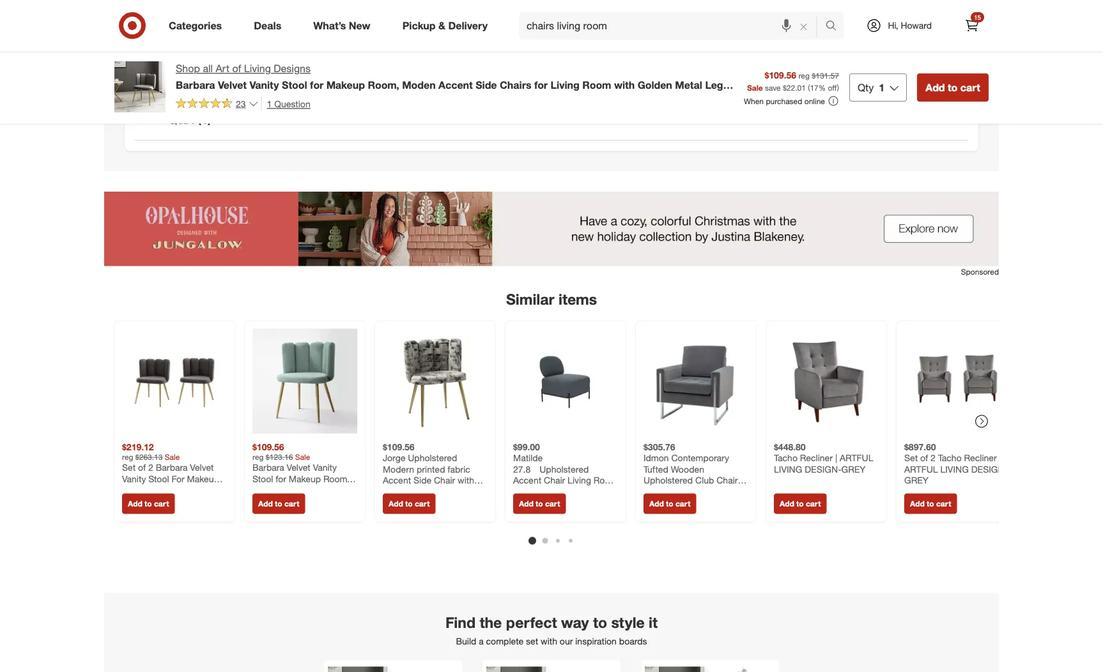 Task type: vqa. For each thing, say whether or not it's contained in the screenshot.
Sign
no



Task type: describe. For each thing, give the bounding box(es) containing it.
$131.57
[[812, 71, 840, 80]]

find
[[446, 614, 476, 632]]

15
[[975, 13, 982, 21]]

vanity
[[250, 79, 279, 91]]

off
[[828, 83, 838, 92]]

set
[[526, 636, 539, 647]]

hi, howard
[[889, 20, 932, 31]]

barbara
[[176, 79, 215, 91]]

to inside find the perfect way to style it build a complete set with our inspiration boards
[[593, 614, 608, 632]]

1 barbara velvet vanity stool for makeup room, moden accent side chairs for living room with golden metal legs | artful living design-grey image from the left
[[328, 667, 392, 673]]

reg for $109.56
[[253, 453, 264, 462]]

tacho recliner | artful living design-grey image
[[774, 329, 879, 434]]

it
[[649, 614, 658, 632]]

to for idmon contemporary tufted wooden upholstered club chair with metal legs  for bedroom and living room club chair  | artful living design-grey image
[[666, 500, 674, 509]]

add to cart for tacho recliner | artful living design-grey image
[[780, 500, 821, 509]]

similar items
[[506, 290, 597, 308]]

perfect
[[506, 614, 557, 632]]

metal
[[675, 79, 703, 91]]

0 horizontal spatial living
[[211, 91, 240, 104]]

with inside shop all art of living designs barbara velvet vanity stool for makeup room, moden accent side chairs for living room with golden metal legs | artful living design-grey
[[615, 79, 635, 91]]

artful inside "$897.60 set of 2 tacho recliner | artful living design- grey"
[[905, 464, 939, 475]]

set of 2 tacho recliner | artful living design-grey image
[[905, 329, 1010, 434]]

what's
[[314, 19, 346, 32]]

$109.56 reg $131.57 sale save $ 22.01 ( 17 % off )
[[748, 69, 840, 92]]

matilde 27.8upholstered accent chair living room armless chair with metal legs| artful living design-grey image
[[514, 329, 618, 434]]

purchased
[[766, 96, 803, 106]]

items
[[559, 290, 597, 308]]

1 question
[[267, 98, 311, 109]]

design-
[[243, 91, 281, 104]]

$305.76
[[644, 442, 676, 453]]

2 barbara velvet vanity stool for makeup room, moden accent side chairs for living room with golden metal legs | artful living design-grey image from the left
[[487, 667, 551, 673]]

0 vertical spatial 1
[[880, 81, 885, 94]]

grey
[[281, 91, 304, 104]]

living inside "$897.60 set of 2 tacho recliner | artful living design- grey"
[[941, 464, 969, 475]]

$897.60
[[905, 442, 937, 453]]

add to cart button for matilde 27.8upholstered accent chair living room armless chair with metal legs| artful living design-grey image
[[514, 494, 566, 515]]

q&a (1)
[[168, 112, 212, 127]]

add to cart button for tacho recliner | artful living design-grey image
[[774, 494, 827, 515]]

design- inside $448.80 tacho recliner | artful living design-grey
[[805, 464, 842, 475]]

add to cart button for set of 2 tacho recliner | artful living design-grey image
[[905, 494, 958, 515]]

of inside shop all art of living designs barbara velvet vanity stool for makeup room, moden accent side chairs for living room with golden metal legs | artful living design-grey
[[232, 62, 241, 75]]

cart for idmon contemporary tufted wooden upholstered club chair with metal legs  for bedroom and living room club chair  | artful living design-grey image
[[676, 500, 691, 509]]

reg for $219.12
[[122, 453, 133, 462]]

qty 1
[[858, 81, 885, 94]]

room,
[[368, 79, 400, 91]]

with inside find the perfect way to style it build a complete set with our inspiration boards
[[541, 636, 558, 647]]

when
[[744, 96, 764, 106]]

add to cart for set of 2 barbara velvet vanity stool for makeup room, moden accent side chairs for living room with golden metal legs| artful living design-grey image
[[128, 500, 169, 509]]

chairs
[[500, 79, 532, 91]]

sale for $219.12
[[165, 453, 180, 462]]

deals link
[[243, 12, 298, 40]]

add to cart for barbara velvet vanity stool for makeup room, moden accent side chairs for living room with golden metal legs | artful living design-sage image
[[258, 500, 300, 509]]

add to cart button for set of 2 barbara velvet vanity stool for makeup room, moden accent side chairs for living room with golden metal legs| artful living design-grey image
[[122, 494, 175, 515]]

| inside "$897.60 set of 2 tacho recliner | artful living design- grey"
[[1000, 453, 1002, 464]]

$123.16
[[266, 453, 293, 462]]

all
[[203, 62, 213, 75]]

$219.12 reg $263.13 sale
[[122, 442, 180, 462]]

image of barbara velvet vanity stool for makeup room, moden accent side chairs for living room with golden metal legs | artful living design-grey image
[[114, 61, 166, 113]]

of inside "$897.60 set of 2 tacho recliner | artful living design- grey"
[[921, 453, 929, 464]]

to for set of 2 tacho recliner | artful living design-grey image
[[927, 500, 935, 509]]

sponsored
[[962, 267, 1000, 277]]

pickup
[[403, 19, 436, 32]]

room
[[583, 79, 612, 91]]

to for jorge upholstered modern printed fabric accent side chair with shell back and unique pattern design | artful living design-grey image
[[406, 500, 413, 509]]

23
[[236, 98, 246, 109]]

add to cart for idmon contemporary tufted wooden upholstered club chair with metal legs  for bedroom and living room club chair  | artful living design-grey image
[[650, 500, 691, 509]]

pickup & delivery
[[403, 19, 488, 32]]

add for tacho recliner | artful living design-grey image
[[780, 500, 795, 509]]

legs
[[706, 79, 729, 91]]

living inside $448.80 tacho recliner | artful living design-grey
[[774, 464, 803, 475]]

categories
[[169, 19, 222, 32]]

q&a
[[168, 112, 194, 127]]

add for idmon contemporary tufted wooden upholstered club chair with metal legs  for bedroom and living room club chair  | artful living design-grey image
[[650, 500, 664, 509]]

side
[[476, 79, 497, 91]]

our
[[560, 636, 573, 647]]

cart for matilde 27.8upholstered accent chair living room armless chair with metal legs| artful living design-grey image
[[545, 500, 560, 509]]

the
[[480, 614, 502, 632]]

design- inside "$897.60 set of 2 tacho recliner | artful living design- grey"
[[972, 464, 1009, 475]]

search
[[820, 21, 851, 33]]

sale for $109.56
[[295, 453, 310, 462]]

add to cart for matilde 27.8upholstered accent chair living room armless chair with metal legs| artful living design-grey image
[[519, 500, 560, 509]]

a
[[479, 636, 484, 647]]

&
[[439, 19, 446, 32]]

pickup & delivery link
[[392, 12, 504, 40]]

question
[[275, 98, 311, 109]]

way
[[561, 614, 589, 632]]

$109.56 for $109.56
[[383, 442, 415, 453]]

accent
[[439, 79, 473, 91]]

reg inside $109.56 reg $131.57 sale save $ 22.01 ( 17 % off )
[[799, 71, 810, 80]]

add for matilde 27.8upholstered accent chair living room armless chair with metal legs| artful living design-grey image
[[519, 500, 534, 509]]

shop
[[176, 62, 200, 75]]

$263.13
[[135, 453, 163, 462]]

cart for set of 2 tacho recliner | artful living design-grey image
[[937, 500, 952, 509]]

%
[[819, 83, 826, 92]]

boards
[[620, 636, 648, 647]]

save
[[765, 83, 781, 92]]

(1)
[[198, 112, 212, 127]]

new
[[349, 19, 371, 32]]

add for jorge upholstered modern printed fabric accent side chair with shell back and unique pattern design | artful living design-grey image
[[389, 500, 403, 509]]

$448.80
[[774, 442, 806, 453]]

cart for tacho recliner | artful living design-grey image
[[806, 500, 821, 509]]

art
[[216, 62, 230, 75]]

add to cart button for idmon contemporary tufted wooden upholstered club chair with metal legs  for bedroom and living room club chair  | artful living design-grey image
[[644, 494, 697, 515]]



Task type: locate. For each thing, give the bounding box(es) containing it.
22.01
[[787, 83, 806, 92]]

with right room
[[615, 79, 635, 91]]

$897.60 set of 2 tacho recliner | artful living design- grey
[[905, 442, 1009, 486]]

1 horizontal spatial living
[[941, 464, 969, 475]]

sale right $123.16
[[295, 453, 310, 462]]

to for set of 2 barbara velvet vanity stool for makeup room, moden accent side chairs for living room with golden metal legs| artful living design-grey image
[[145, 500, 152, 509]]

living up vanity
[[244, 62, 271, 75]]

$219.12
[[122, 442, 154, 453]]

barbara velvet vanity stool for makeup room, moden accent side chairs for living room with golden metal legs | artful living design-sage image
[[253, 329, 357, 434]]

2 horizontal spatial living
[[551, 79, 580, 91]]

for right "stool" on the left
[[310, 79, 324, 91]]

0 horizontal spatial barbara velvet vanity stool for makeup room, moden accent side chairs for living room with golden metal legs | artful living design-grey image
[[328, 667, 392, 673]]

0 horizontal spatial recliner
[[801, 453, 833, 464]]

design- right "2"
[[972, 464, 1009, 475]]

tacho inside "$897.60 set of 2 tacho recliner | artful living design- grey"
[[939, 453, 962, 464]]

to
[[948, 81, 958, 94], [145, 500, 152, 509], [275, 500, 282, 509], [406, 500, 413, 509], [536, 500, 543, 509], [666, 500, 674, 509], [797, 500, 804, 509], [927, 500, 935, 509], [593, 614, 608, 632]]

1 for from the left
[[310, 79, 324, 91]]

sale inside $219.12 reg $263.13 sale
[[165, 453, 180, 462]]

0 horizontal spatial artful
[[840, 453, 874, 464]]

grey down 'set'
[[905, 475, 929, 486]]

of left "2"
[[921, 453, 929, 464]]

1 horizontal spatial with
[[615, 79, 635, 91]]

$99.00 link
[[514, 329, 618, 486]]

1 horizontal spatial reg
[[253, 453, 264, 462]]

0 horizontal spatial with
[[541, 636, 558, 647]]

grey left 'set'
[[842, 464, 866, 475]]

cart
[[961, 81, 981, 94], [154, 500, 169, 509], [285, 500, 300, 509], [415, 500, 430, 509], [545, 500, 560, 509], [676, 500, 691, 509], [806, 500, 821, 509], [937, 500, 952, 509]]

design- down $448.80
[[805, 464, 842, 475]]

categories link
[[158, 12, 238, 40]]

sale right $263.13
[[165, 453, 180, 462]]

add to cart button
[[918, 73, 989, 102], [122, 494, 175, 515], [253, 494, 305, 515], [383, 494, 436, 515], [514, 494, 566, 515], [644, 494, 697, 515], [774, 494, 827, 515], [905, 494, 958, 515]]

$
[[783, 83, 787, 92]]

2 for from the left
[[535, 79, 548, 91]]

$109.56 reg $123.16 sale
[[253, 442, 310, 462]]

qty
[[858, 81, 874, 94]]

add for barbara velvet vanity stool for makeup room, moden accent side chairs for living room with golden metal legs | artful living design-sage image
[[258, 500, 273, 509]]

2
[[931, 453, 936, 464]]

1 horizontal spatial tacho
[[939, 453, 962, 464]]

)
[[838, 83, 840, 92]]

1 horizontal spatial recliner
[[965, 453, 997, 464]]

1 horizontal spatial 1
[[880, 81, 885, 94]]

hi,
[[889, 20, 899, 31]]

what's new
[[314, 19, 371, 32]]

add to cart for set of 2 tacho recliner | artful living design-grey image
[[911, 500, 952, 509]]

sale inside $109.56 reg $131.57 sale save $ 22.01 ( 17 % off )
[[748, 83, 763, 92]]

tacho inside $448.80 tacho recliner | artful living design-grey
[[774, 453, 798, 464]]

$109.56 link
[[383, 329, 488, 486]]

advertisement region
[[104, 192, 1000, 267]]

designs
[[274, 62, 311, 75]]

$99.00
[[514, 442, 540, 453]]

reg inside $219.12 reg $263.13 sale
[[122, 453, 133, 462]]

1 horizontal spatial for
[[535, 79, 548, 91]]

living
[[244, 62, 271, 75], [551, 79, 580, 91], [211, 91, 240, 104]]

makeup
[[327, 79, 365, 91]]

1 right qty
[[880, 81, 885, 94]]

add to cart button for jorge upholstered modern printed fabric accent side chair with shell back and unique pattern design | artful living design-grey image
[[383, 494, 436, 515]]

tangkula 19.5" round natural bamboo side table coffee table modern stylish end table w/ 4 splayed legs for living room bedroom image
[[712, 667, 776, 673]]

recliner inside "$897.60 set of 2 tacho recliner | artful living design- grey"
[[965, 453, 997, 464]]

grey
[[842, 464, 866, 475], [905, 475, 929, 486]]

build
[[456, 636, 477, 647]]

add
[[926, 81, 946, 94], [128, 500, 142, 509], [258, 500, 273, 509], [389, 500, 403, 509], [519, 500, 534, 509], [650, 500, 664, 509], [780, 500, 795, 509], [911, 500, 925, 509]]

$109.56 for $109.56 reg $131.57 sale save $ 22.01 ( 17 % off )
[[765, 69, 797, 81]]

0 horizontal spatial $109.56
[[253, 442, 284, 453]]

delivery
[[449, 19, 488, 32]]

artful left 'set'
[[840, 453, 874, 464]]

0 horizontal spatial grey
[[842, 464, 866, 475]]

$109.56 inside $109.56 reg $123.16 sale
[[253, 442, 284, 453]]

to for tacho recliner | artful living design-grey image
[[797, 500, 804, 509]]

0 horizontal spatial design-
[[805, 464, 842, 475]]

cart for set of 2 barbara velvet vanity stool for makeup room, moden accent side chairs for living room with golden metal legs| artful living design-grey image
[[154, 500, 169, 509]]

artful
[[840, 453, 874, 464], [905, 464, 939, 475]]

1 vertical spatial with
[[541, 636, 558, 647]]

reg
[[799, 71, 810, 80], [122, 453, 133, 462], [253, 453, 264, 462]]

0 horizontal spatial of
[[232, 62, 241, 75]]

1 horizontal spatial of
[[921, 453, 929, 464]]

similar
[[506, 290, 555, 308]]

golden
[[638, 79, 673, 91]]

living right "2"
[[941, 464, 969, 475]]

0 horizontal spatial 1
[[267, 98, 272, 109]]

1 question link
[[261, 96, 311, 111]]

1 design- from the left
[[805, 464, 842, 475]]

style
[[612, 614, 645, 632]]

shop all art of living designs barbara velvet vanity stool for makeup room, moden accent side chairs for living room with golden metal legs | artful living design-grey
[[176, 62, 729, 104]]

1 horizontal spatial sale
[[295, 453, 310, 462]]

stool
[[282, 79, 307, 91]]

grey inside "$897.60 set of 2 tacho recliner | artful living design- grey"
[[905, 475, 929, 486]]

cart for barbara velvet vanity stool for makeup room, moden accent side chairs for living room with golden metal legs | artful living design-sage image
[[285, 500, 300, 509]]

0 horizontal spatial reg
[[122, 453, 133, 462]]

2 horizontal spatial |
[[1000, 453, 1002, 464]]

moden
[[402, 79, 436, 91]]

artful
[[181, 91, 209, 104]]

$305.76 link
[[644, 329, 749, 486]]

tacho
[[774, 453, 798, 464], [939, 453, 962, 464]]

add to cart for jorge upholstered modern printed fabric accent side chair with shell back and unique pattern design | artful living design-grey image
[[389, 500, 430, 509]]

search button
[[820, 12, 851, 42]]

1 tacho from the left
[[774, 453, 798, 464]]

artful down $897.60
[[905, 464, 939, 475]]

1 living from the left
[[774, 464, 803, 475]]

jorge upholstered modern printed fabric accent side chair with shell back and unique pattern design | artful living design-grey image
[[383, 329, 488, 434]]

living
[[774, 464, 803, 475], [941, 464, 969, 475]]

2 horizontal spatial reg
[[799, 71, 810, 80]]

0 vertical spatial with
[[615, 79, 635, 91]]

2 tacho from the left
[[939, 453, 962, 464]]

2 horizontal spatial sale
[[748, 83, 763, 92]]

recliner
[[801, 453, 833, 464], [965, 453, 997, 464]]

reg left $123.16
[[253, 453, 264, 462]]

$109.56
[[765, 69, 797, 81], [253, 442, 284, 453], [383, 442, 415, 453]]

| inside $448.80 tacho recliner | artful living design-grey
[[836, 453, 838, 464]]

when purchased online
[[744, 96, 826, 106]]

living down $448.80
[[774, 464, 803, 475]]

$448.80 tacho recliner | artful living design-grey
[[774, 442, 874, 475]]

0 vertical spatial of
[[232, 62, 241, 75]]

to for matilde 27.8upholstered accent chair living room armless chair with metal legs| artful living design-grey image
[[536, 500, 543, 509]]

1 horizontal spatial barbara velvet vanity stool for makeup room, moden accent side chairs for living room with golden metal legs | artful living design-grey image
[[487, 667, 551, 673]]

0 horizontal spatial living
[[774, 464, 803, 475]]

living left room
[[551, 79, 580, 91]]

cart for jorge upholstered modern printed fabric accent side chair with shell back and unique pattern design | artful living design-grey image
[[415, 500, 430, 509]]

2 horizontal spatial $109.56
[[765, 69, 797, 81]]

$109.56 inside $109.56 reg $131.57 sale save $ 22.01 ( 17 % off )
[[765, 69, 797, 81]]

2 recliner from the left
[[965, 453, 997, 464]]

0 horizontal spatial tacho
[[774, 453, 798, 464]]

$109.56 for $109.56 reg $123.16 sale
[[253, 442, 284, 453]]

of right art
[[232, 62, 241, 75]]

What can we help you find? suggestions appear below search field
[[519, 12, 829, 40]]

q&a (1) button
[[135, 99, 969, 140]]

recliner inside $448.80 tacho recliner | artful living design-grey
[[801, 453, 833, 464]]

| inside shop all art of living designs barbara velvet vanity stool for makeup room, moden accent side chairs for living room with golden metal legs | artful living design-grey
[[176, 91, 178, 104]]

region containing similar items
[[104, 192, 1017, 673]]

(
[[808, 83, 811, 92]]

1 vertical spatial 1
[[267, 98, 272, 109]]

add to cart button for barbara velvet vanity stool for makeup room, moden accent side chairs for living room with golden metal legs | artful living design-sage image
[[253, 494, 305, 515]]

17
[[811, 83, 819, 92]]

2 living from the left
[[941, 464, 969, 475]]

to for barbara velvet vanity stool for makeup room, moden accent side chairs for living room with golden metal legs | artful living design-sage image
[[275, 500, 282, 509]]

inspiration
[[576, 636, 617, 647]]

1 horizontal spatial design-
[[972, 464, 1009, 475]]

1 horizontal spatial $109.56
[[383, 442, 415, 453]]

1 horizontal spatial |
[[836, 453, 838, 464]]

set
[[905, 453, 918, 464]]

1 down vanity
[[267, 98, 272, 109]]

find the perfect way to style it build a complete set with our inspiration boards
[[446, 614, 658, 647]]

0 horizontal spatial for
[[310, 79, 324, 91]]

sale
[[748, 83, 763, 92], [165, 453, 180, 462], [295, 453, 310, 462]]

3 barbara velvet vanity stool for makeup room, moden accent side chairs for living room with golden metal legs | artful living design-grey image from the left
[[645, 667, 709, 673]]

add for set of 2 barbara velvet vanity stool for makeup room, moden accent side chairs for living room with golden metal legs| artful living design-grey image
[[128, 500, 142, 509]]

for right chairs
[[535, 79, 548, 91]]

of
[[232, 62, 241, 75], [921, 453, 929, 464]]

reg inside $109.56 reg $123.16 sale
[[253, 453, 264, 462]]

velvet
[[218, 79, 247, 91]]

grey inside $448.80 tacho recliner | artful living design-grey
[[842, 464, 866, 475]]

1 vertical spatial of
[[921, 453, 929, 464]]

deals
[[254, 19, 282, 32]]

sale inside $109.56 reg $123.16 sale
[[295, 453, 310, 462]]

15 link
[[959, 12, 987, 40]]

reg up ( at top right
[[799, 71, 810, 80]]

set of 2 barbara velvet vanity stool for makeup room, moden accent side chairs for living room with golden metal legs| artful living design-grey image
[[122, 329, 227, 434]]

1 horizontal spatial grey
[[905, 475, 929, 486]]

|
[[176, 91, 178, 104], [836, 453, 838, 464], [1000, 453, 1002, 464]]

1 horizontal spatial artful
[[905, 464, 939, 475]]

1 horizontal spatial living
[[244, 62, 271, 75]]

idmon contemporary tufted wooden upholstered club chair with metal legs  for bedroom and living room club chair  | artful living design-grey image
[[644, 329, 749, 434]]

howard
[[901, 20, 932, 31]]

with right set
[[541, 636, 558, 647]]

add for set of 2 tacho recliner | artful living design-grey image
[[911, 500, 925, 509]]

online
[[805, 96, 826, 106]]

2 design- from the left
[[972, 464, 1009, 475]]

0 horizontal spatial sale
[[165, 453, 180, 462]]

what's new link
[[303, 12, 387, 40]]

barbara velvet vanity stool for makeup room, moden accent side chairs for living room with golden metal legs | artful living design-grey image
[[328, 667, 392, 673], [487, 667, 551, 673], [645, 667, 709, 673]]

reg left $263.13
[[122, 453, 133, 462]]

1 recliner from the left
[[801, 453, 833, 464]]

complete
[[486, 636, 524, 647]]

living down velvet
[[211, 91, 240, 104]]

region
[[104, 192, 1017, 673]]

artful inside $448.80 tacho recliner | artful living design-grey
[[840, 453, 874, 464]]

sale up when
[[748, 83, 763, 92]]

add to cart
[[926, 81, 981, 94], [128, 500, 169, 509], [258, 500, 300, 509], [389, 500, 430, 509], [519, 500, 560, 509], [650, 500, 691, 509], [780, 500, 821, 509], [911, 500, 952, 509]]

0 horizontal spatial |
[[176, 91, 178, 104]]

2 horizontal spatial barbara velvet vanity stool for makeup room, moden accent side chairs for living room with golden metal legs | artful living design-grey image
[[645, 667, 709, 673]]

23 link
[[176, 96, 259, 112]]



